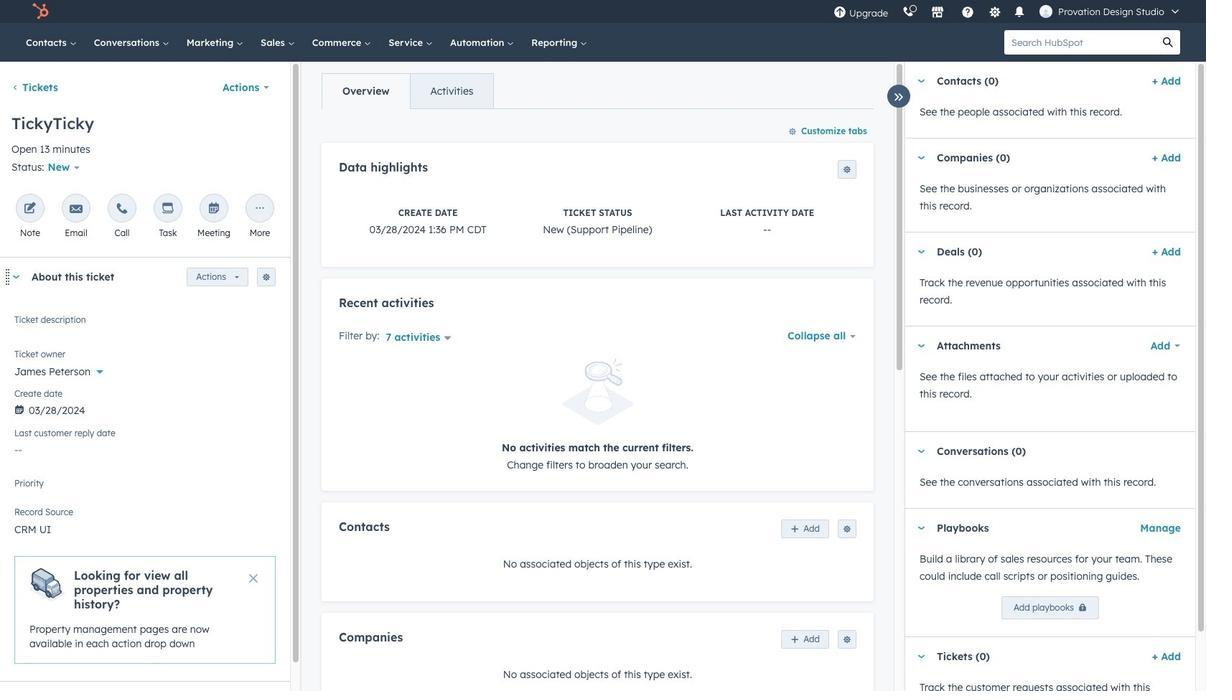 Task type: describe. For each thing, give the bounding box(es) containing it.
-- text field
[[14, 437, 276, 460]]

more image
[[254, 203, 266, 216]]

1 vertical spatial caret image
[[11, 276, 20, 279]]

james peterson image
[[1040, 5, 1053, 18]]

2 vertical spatial caret image
[[917, 450, 926, 454]]

5 caret image from the top
[[917, 655, 926, 659]]

close image
[[249, 575, 258, 583]]

0 vertical spatial caret image
[[917, 79, 926, 83]]

meeting image
[[208, 203, 220, 216]]

Search HubSpot search field
[[1005, 30, 1156, 55]]



Task type: vqa. For each thing, say whether or not it's contained in the screenshot.
navigation
yes



Task type: locate. For each thing, give the bounding box(es) containing it.
navigation
[[322, 73, 494, 109]]

note image
[[24, 203, 37, 216]]

email image
[[70, 203, 83, 216]]

None text field
[[14, 313, 276, 341]]

MM/DD/YYYY text field
[[14, 397, 276, 420]]

task image
[[162, 203, 175, 216]]

1 caret image from the top
[[917, 156, 926, 160]]

1 horizontal spatial alert
[[339, 359, 857, 474]]

3 caret image from the top
[[917, 344, 926, 348]]

caret image
[[917, 79, 926, 83], [11, 276, 20, 279], [917, 450, 926, 454]]

alert
[[339, 359, 857, 474], [14, 557, 276, 664]]

0 vertical spatial alert
[[339, 359, 857, 474]]

2 caret image from the top
[[917, 250, 926, 254]]

manage card settings image
[[262, 274, 271, 283]]

menu
[[827, 0, 1189, 23]]

0 horizontal spatial alert
[[14, 557, 276, 664]]

caret image
[[917, 156, 926, 160], [917, 250, 926, 254], [917, 344, 926, 348], [917, 527, 926, 530], [917, 655, 926, 659]]

4 caret image from the top
[[917, 527, 926, 530]]

call image
[[116, 203, 129, 216]]

marketplaces image
[[932, 6, 945, 19]]

1 vertical spatial alert
[[14, 557, 276, 664]]



